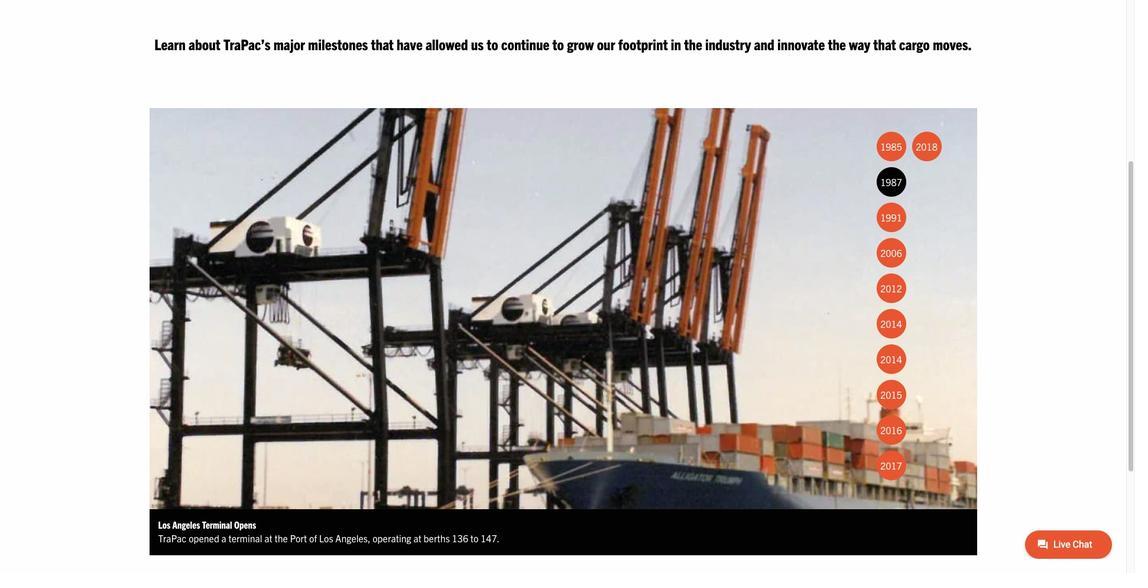 Task type: vqa. For each thing, say whether or not it's contained in the screenshot.
goods
no



Task type: describe. For each thing, give the bounding box(es) containing it.
los angeles terminal opens trapac opened a terminal at the port of los angeles, operating at berths 136 to 147.
[[158, 519, 500, 545]]

have
[[397, 34, 423, 53]]

2016
[[881, 425, 902, 436]]

2 horizontal spatial to
[[553, 34, 564, 53]]

learn about trapac's major milestones that have allowed us to continue to grow our footprint in the industry and innovate the way that cargo moves. main content
[[138, 33, 1136, 574]]

1985
[[881, 141, 902, 152]]

trapac
[[158, 533, 187, 545]]

1 at from the left
[[265, 533, 273, 545]]

about
[[189, 34, 221, 53]]

2015
[[881, 389, 902, 401]]

terminal
[[202, 519, 232, 531]]

our
[[597, 34, 615, 53]]

1 horizontal spatial los
[[319, 533, 333, 545]]

major
[[274, 34, 305, 53]]

operating
[[373, 533, 412, 545]]

angeles,
[[336, 533, 371, 545]]

continue
[[501, 34, 550, 53]]

1987
[[881, 176, 902, 188]]

milestones
[[308, 34, 368, 53]]

allowed
[[426, 34, 468, 53]]

opens
[[234, 519, 256, 531]]

a
[[222, 533, 226, 545]]

opened
[[189, 533, 219, 545]]

of
[[309, 533, 317, 545]]

2006
[[881, 247, 902, 259]]

1991
[[881, 212, 902, 223]]



Task type: locate. For each thing, give the bounding box(es) containing it.
to right 136
[[471, 533, 479, 545]]

the inside los angeles terminal opens trapac opened a terminal at the port of los angeles, operating at berths 136 to 147.
[[275, 533, 288, 545]]

footprint
[[618, 34, 668, 53]]

the left way
[[828, 34, 846, 53]]

1 that from the left
[[371, 34, 394, 53]]

grow
[[567, 34, 594, 53]]

1 horizontal spatial at
[[414, 533, 422, 545]]

the
[[684, 34, 703, 53], [828, 34, 846, 53], [275, 533, 288, 545]]

at
[[265, 533, 273, 545], [414, 533, 422, 545]]

2018
[[916, 141, 938, 152]]

2 2014 from the top
[[881, 354, 902, 365]]

0 horizontal spatial at
[[265, 533, 273, 545]]

at left the berths
[[414, 533, 422, 545]]

los up trapac in the left of the page
[[158, 519, 170, 531]]

0 horizontal spatial to
[[471, 533, 479, 545]]

1 horizontal spatial the
[[684, 34, 703, 53]]

terminal
[[229, 533, 262, 545]]

industry
[[706, 34, 751, 53]]

2014 down 2012
[[881, 318, 902, 330]]

that left have at left
[[371, 34, 394, 53]]

los
[[158, 519, 170, 531], [319, 533, 333, 545]]

2014
[[881, 318, 902, 330], [881, 354, 902, 365]]

port
[[290, 533, 307, 545]]

and
[[754, 34, 775, 53]]

2 that from the left
[[874, 34, 896, 53]]

1 2014 from the top
[[881, 318, 902, 330]]

moves.
[[933, 34, 972, 53]]

1 horizontal spatial to
[[487, 34, 498, 53]]

the right in
[[684, 34, 703, 53]]

2014 up 2015
[[881, 354, 902, 365]]

in
[[671, 34, 681, 53]]

learn
[[154, 34, 186, 53]]

at right terminal
[[265, 533, 273, 545]]

2 horizontal spatial the
[[828, 34, 846, 53]]

los right of
[[319, 533, 333, 545]]

way
[[849, 34, 871, 53]]

2 at from the left
[[414, 533, 422, 545]]

147.
[[481, 533, 500, 545]]

2012
[[881, 283, 902, 294]]

1 vertical spatial los
[[319, 533, 333, 545]]

1 vertical spatial 2014
[[881, 354, 902, 365]]

innovate
[[778, 34, 825, 53]]

0 vertical spatial los
[[158, 519, 170, 531]]

1 horizontal spatial that
[[874, 34, 896, 53]]

0 horizontal spatial the
[[275, 533, 288, 545]]

learn about trapac's major milestones that have allowed us to continue to grow our footprint in the industry and innovate the way that cargo moves.
[[154, 34, 972, 53]]

136
[[452, 533, 469, 545]]

to left grow
[[553, 34, 564, 53]]

to inside los angeles terminal opens trapac opened a terminal at the port of los angeles, operating at berths 136 to 147.
[[471, 533, 479, 545]]

2017
[[881, 460, 902, 472]]

that
[[371, 34, 394, 53], [874, 34, 896, 53]]

to
[[487, 34, 498, 53], [553, 34, 564, 53], [471, 533, 479, 545]]

angeles
[[172, 519, 200, 531]]

0 vertical spatial 2014
[[881, 318, 902, 330]]

that right way
[[874, 34, 896, 53]]

berths
[[424, 533, 450, 545]]

to right us
[[487, 34, 498, 53]]

cargo
[[899, 34, 930, 53]]

trapac's
[[224, 34, 271, 53]]

0 horizontal spatial that
[[371, 34, 394, 53]]

us
[[471, 34, 484, 53]]

the left port
[[275, 533, 288, 545]]

0 horizontal spatial los
[[158, 519, 170, 531]]



